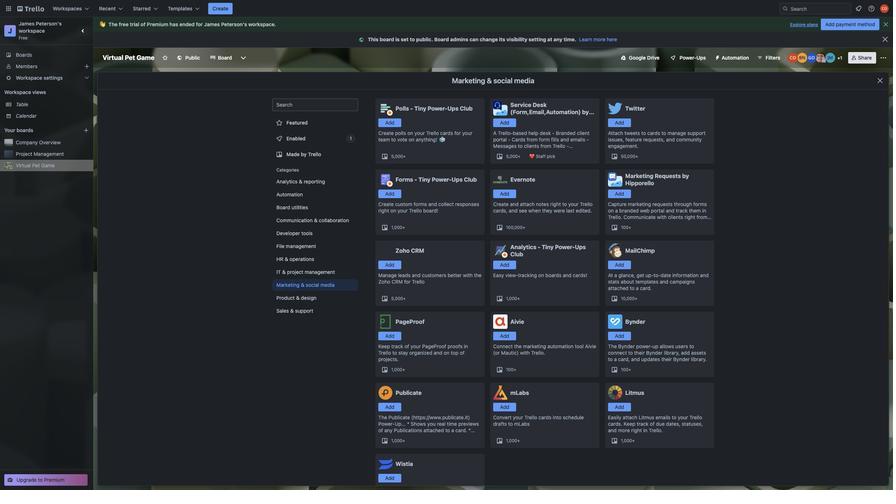 Task type: describe. For each thing, give the bounding box(es) containing it.
christina overa (christinaovera) image
[[788, 53, 798, 63]]

add for wistia
[[385, 475, 394, 481]]

public button
[[172, 52, 204, 64]]

power- inside button
[[680, 55, 697, 61]]

& for sales & support link
[[290, 308, 294, 314]]

add for evernote
[[500, 191, 509, 197]]

up-
[[646, 272, 654, 278]]

1 horizontal spatial social
[[494, 76, 513, 85]]

this board is set to public. board admins can change its visibility setting at any time. learn more here
[[368, 36, 617, 42]]

+ for forms - tiny power-ups club
[[402, 225, 405, 230]]

google drive icon image
[[621, 55, 626, 60]]

workspace settings button
[[0, 72, 93, 84]]

desk
[[533, 102, 547, 108]]

its
[[499, 36, 505, 42]]

add inside "banner"
[[825, 21, 835, 27]]

up
[[653, 343, 658, 349]]

bynder down "10,000 +"
[[625, 318, 645, 325]]

power- for analytics - tiny power-ups club
[[555, 244, 575, 250]]

trello inside a trello-based help desk - branded client portal - cards from form fills and emails - messages to clients from trello - automations
[[553, 143, 565, 149]]

team
[[378, 136, 390, 143]]

project
[[287, 269, 303, 275]]

the inside the bynder power-up allows users to connect to their bynder library, add assets to a card, and updates their bynder library.
[[608, 343, 617, 349]]

your left a
[[462, 130, 473, 136]]

tools
[[301, 230, 313, 236]]

convert your trello cards into schedule drafts to mlabs
[[493, 414, 584, 427]]

product
[[276, 295, 295, 301]]

by inside made by trello link
[[301, 151, 307, 157]]

to inside create and attach notes right to your trello cards, and see when they were last edited.
[[562, 201, 567, 207]]

project management
[[16, 151, 64, 157]]

1 horizontal spatial marketing
[[452, 76, 485, 85]]

workspace for workspace settings
[[16, 75, 42, 81]]

easily
[[608, 414, 621, 420]]

sm image for this board is set to public. board admins can change its visibility setting at any time.
[[358, 36, 368, 43]]

power-ups
[[680, 55, 706, 61]]

marketing inside capture marketing requests through forms on a branded web portal and track them in trello. communicate with clients right from trello.
[[628, 201, 651, 207]]

1,000 + for pageproof
[[391, 367, 405, 372]]

- right polls
[[410, 105, 413, 112]]

design
[[301, 295, 316, 301]]

your inside create custom forms and collect responses right on your trello board!
[[398, 207, 408, 214]]

star or unstar board image
[[162, 55, 168, 61]]

0 vertical spatial zoho
[[396, 247, 410, 254]]

clients inside capture marketing requests through forms on a branded web portal and track them in trello. communicate with clients right from trello.
[[668, 214, 683, 220]]

and inside a trello-based help desk - branded client portal - cards from form fills and emails - messages to clients from trello - automations
[[560, 136, 569, 143]]

trello. down branded
[[608, 220, 622, 227]]

communication & collaboration link
[[272, 215, 358, 226]]

to up add
[[690, 343, 694, 349]]

0 vertical spatial mlabs
[[510, 389, 529, 396]]

- down trello-
[[508, 136, 510, 143]]

pageproof inside keep track of your pageproof proofs in trello to stay organized and on top of projects.
[[422, 343, 446, 349]]

to right set
[[410, 36, 415, 42]]

customize views image
[[240, 54, 247, 61]]

recent
[[99, 5, 116, 11]]

workspace settings
[[16, 75, 63, 81]]

create custom forms and collect responses right on your trello board!
[[378, 201, 479, 214]]

a left card.
[[636, 285, 639, 291]]

forms inside create custom forms and collect responses right on your trello board!
[[414, 201, 427, 207]]

a right at
[[614, 272, 617, 278]]

setting
[[529, 36, 546, 42]]

ended
[[179, 21, 195, 27]]

power- for forms - tiny power-ups club
[[432, 176, 452, 183]]

for inside create polls on your trello cards for your team to vote on anything! 🗳
[[454, 130, 461, 136]]

zoho inside manage leads and customers better with the zoho crm for trello
[[378, 279, 390, 285]]

+ for aivie
[[514, 367, 516, 372]]

utilities
[[291, 204, 308, 210]]

track inside capture marketing requests through forms on a branded web portal and track them in trello. communicate with clients right from trello.
[[676, 207, 688, 214]]

a inside the bynder power-up allows users to connect to their bynder library, add assets to a card, and updates their bynder library.
[[614, 356, 617, 362]]

1 horizontal spatial james
[[204, 21, 220, 27]]

updates
[[641, 356, 660, 362]]

5,000 + down messages
[[506, 154, 521, 159]]

& for it & project management link
[[282, 269, 286, 275]]

james peterson (jamespeterson93) image
[[816, 53, 826, 63]]

trello. down capture
[[608, 214, 622, 220]]

add button for zoho crm
[[378, 261, 401, 269]]

marketing inside marketing requests by hipporello
[[625, 173, 653, 179]]

5,000 for polls - tiny power-ups club
[[391, 154, 403, 159]]

upgrade
[[17, 477, 37, 483]]

❤️
[[529, 154, 535, 159]]

right inside capture marketing requests through forms on a branded web portal and track them in trello. communicate with clients right from trello.
[[685, 214, 695, 220]]

1 vertical spatial 1
[[350, 136, 352, 141]]

automation button
[[712, 52, 753, 64]]

trello right "made"
[[308, 151, 321, 157]]

leads
[[398, 272, 411, 278]]

learn
[[579, 36, 592, 42]]

0 horizontal spatial virtual
[[16, 162, 31, 168]]

on inside keep track of your pageproof proofs in trello to stay organized and on top of projects.
[[444, 350, 450, 356]]

trello. inside easily attach litmus emails to your trello cards. keep track of due dates, statuses, and more right in trello.
[[649, 427, 663, 433]]

stay
[[398, 350, 408, 356]]

0 vertical spatial pageproof
[[396, 318, 425, 325]]

community
[[676, 136, 702, 143]]

1,000 + for analytics - tiny power-ups club
[[506, 296, 520, 301]]

clients inside a trello-based help desk - branded client portal - cards from form fills and emails - messages to clients from trello - automations
[[524, 143, 539, 149]]

50,000
[[621, 154, 636, 159]]

from inside capture marketing requests through forms on a branded web portal and track them in trello. communicate with clients right from trello.
[[697, 214, 707, 220]]

is
[[395, 36, 400, 42]]

portal inside capture marketing requests through forms on a branded web portal and track them in trello. communicate with clients right from trello.
[[651, 207, 665, 214]]

open information menu image
[[868, 5, 875, 12]]

1,000 + for mlabs
[[506, 438, 520, 443]]

starred button
[[129, 3, 162, 14]]

0 horizontal spatial premium
[[44, 477, 64, 483]]

featured
[[286, 120, 308, 126]]

0 vertical spatial litmus
[[625, 389, 644, 396]]

1 vertical spatial management
[[305, 269, 335, 275]]

0 vertical spatial from
[[527, 136, 538, 143]]

- up fills
[[552, 130, 555, 136]]

trello inside manage leads and customers better with the zoho crm for trello
[[412, 279, 425, 285]]

100 for bynder
[[621, 367, 628, 372]]

mlabs inside convert your trello cards into schedule drafts to mlabs
[[514, 421, 530, 427]]

keep inside easily attach litmus emails to your trello cards. keep track of due dates, statuses, and more right in trello.
[[624, 421, 636, 427]]

aivie inside connect the marketing automation tool aivie (or mautic) with trello.
[[585, 343, 596, 349]]

workspace views
[[4, 89, 46, 95]]

on right 'tracking'
[[538, 272, 544, 278]]

add for mlabs
[[500, 404, 509, 410]]

add for polls - tiny power-ups club
[[385, 120, 394, 126]]

keep inside keep track of your pageproof proofs in trello to stay organized and on top of projects.
[[378, 343, 390, 349]]

developer tools
[[276, 230, 313, 236]]

add button for publicate
[[378, 403, 401, 411]]

right inside create custom forms and collect responses right on your trello board!
[[378, 207, 389, 214]]

product & design
[[276, 295, 316, 301]]

to inside easily attach litmus emails to your trello cards. keep track of due dates, statuses, and more right in trello.
[[672, 414, 677, 420]]

the inside connect the marketing automation tool aivie (or mautic) with trello.
[[514, 343, 522, 349]]

your up anything!
[[415, 130, 425, 136]]

change
[[480, 36, 498, 42]]

0 vertical spatial aivie
[[510, 318, 524, 325]]

automation link
[[272, 189, 358, 200]]

- down the branded
[[567, 143, 569, 149]]

litmus inside easily attach litmus emails to your trello cards. keep track of due dates, statuses, and more right in trello.
[[639, 414, 654, 420]]

1 vertical spatial automation
[[276, 191, 303, 197]]

add payment method
[[825, 21, 875, 27]]

on right vote
[[409, 136, 415, 143]]

templates
[[168, 5, 192, 11]]

1 vertical spatial boards
[[545, 272, 562, 278]]

visibility
[[507, 36, 527, 42]]

1 horizontal spatial media
[[514, 76, 534, 85]]

sm image for automation
[[712, 52, 722, 62]]

100 for marketing requests by hipporello
[[621, 225, 628, 230]]

0 horizontal spatial game
[[41, 162, 55, 168]]

to inside create polls on your trello cards for your team to vote on anything! 🗳
[[391, 136, 396, 143]]

and left cards!
[[563, 272, 572, 278]]

Search text field
[[272, 98, 358, 111]]

messages
[[493, 143, 517, 149]]

club for analytics - tiny power-ups club
[[510, 251, 523, 257]]

forms - tiny power-ups club
[[396, 176, 477, 183]]

add
[[681, 350, 690, 356]]

+ for mailchimp
[[635, 296, 638, 301]]

add button for mlabs
[[493, 403, 516, 411]]

your
[[4, 127, 15, 133]]

hipporello inside marketing requests by hipporello
[[625, 180, 654, 186]]

polls
[[395, 130, 406, 136]]

it & project management link
[[272, 266, 358, 278]]

add for publicate
[[385, 404, 394, 410]]

add button for analytics - tiny power-ups club
[[493, 261, 516, 269]]

right inside easily attach litmus emails to your trello cards. keep track of due dates, statuses, and more right in trello.
[[631, 427, 642, 433]]

5,000 + for polls - tiny power-ups club
[[391, 154, 406, 159]]

to right 'tweets'
[[641, 130, 646, 136]]

tiny for polls
[[414, 105, 426, 112]]

it & project management
[[276, 269, 335, 275]]

of inside easily attach litmus emails to your trello cards. keep track of due dates, statuses, and more right in trello.
[[650, 421, 655, 427]]

track inside easily attach litmus emails to your trello cards. keep track of due dates, statuses, and more right in trello.
[[637, 421, 649, 427]]

trello inside create custom forms and collect responses right on your trello board!
[[409, 207, 422, 214]]

public
[[185, 55, 200, 61]]

upgrade to premium
[[17, 477, 64, 483]]

for inside manage leads and customers better with the zoho crm for trello
[[404, 279, 411, 285]]

100,000
[[506, 225, 523, 230]]

requests
[[652, 201, 673, 207]]

time.
[[564, 36, 576, 42]]

cards!
[[573, 272, 587, 278]]

add button for pageproof
[[378, 332, 401, 340]]

attach inside create and attach notes right to your trello cards, and see when they were last edited.
[[520, 201, 535, 207]]

file management
[[276, 243, 316, 249]]

2 vertical spatial marketing
[[276, 282, 300, 288]]

create button
[[208, 3, 233, 14]]

publicate
[[396, 389, 422, 396]]

and left see
[[509, 207, 518, 214]]

trello-
[[498, 130, 513, 136]]

to up the card,
[[628, 350, 633, 356]]

to inside 'at a glance, get up-to-date information and stats about templates and campaigns attached to a card.'
[[630, 285, 635, 291]]

power-
[[636, 343, 653, 349]]

add for aivie
[[500, 333, 509, 339]]

show menu image
[[880, 54, 887, 61]]

+ for analytics - tiny power-ups club
[[517, 296, 520, 301]]

calendar link
[[16, 112, 89, 120]]

track inside keep track of your pageproof proofs in trello to stay organized and on top of projects.
[[391, 343, 403, 349]]

0 horizontal spatial pet
[[32, 162, 40, 168]]

marketing requests by hipporello
[[625, 173, 689, 186]]

and inside the bynder power-up allows users to connect to their bynder library, add assets to a card, and updates their bynder library.
[[631, 356, 640, 362]]

- right forms
[[415, 176, 417, 183]]

+ for publicate
[[402, 438, 405, 443]]

bynder up connect
[[618, 343, 635, 349]]

with inside connect the marketing automation tool aivie (or mautic) with trello.
[[520, 350, 530, 356]]

trello inside create and attach notes right to your trello cards, and see when they were last edited.
[[580, 201, 593, 207]]

free
[[119, 21, 129, 27]]

add for zoho crm
[[385, 262, 394, 268]]

5,000 down messages
[[506, 154, 518, 159]]

and inside attach tweets to cards to manage support issues, feature requests, and community engagement.
[[666, 136, 675, 143]]

due
[[656, 421, 665, 427]]

0 horizontal spatial for
[[196, 21, 203, 27]]

free
[[19, 35, 28, 41]]

add button for wistia
[[378, 474, 401, 482]]

+ for twitter
[[636, 154, 638, 159]]

cards for mlabs
[[539, 414, 551, 420]]

james inside james peterson's workspace free
[[19, 20, 34, 27]]

add board image
[[83, 127, 89, 133]]

developer tools link
[[272, 228, 358, 239]]

trello inside keep track of your pageproof proofs in trello to stay organized and on top of projects.
[[378, 350, 391, 356]]

analytics for analytics & reporting
[[276, 178, 298, 185]]

+ left ❤️
[[518, 154, 521, 159]]

of up stay at the left of the page
[[405, 343, 409, 349]]

on right polls
[[407, 130, 413, 136]]

your inside convert your trello cards into schedule drafts to mlabs
[[513, 414, 523, 420]]

1,000 for litmus
[[621, 438, 632, 443]]

5,000 + for zoho crm
[[391, 296, 406, 301]]

+ for bynder
[[628, 367, 631, 372]]

stats
[[608, 279, 619, 285]]

responses
[[455, 201, 479, 207]]

to down connect
[[608, 356, 613, 362]]

1 vertical spatial media
[[321, 282, 335, 288]]

your inside keep track of your pageproof proofs in trello to stay organized and on top of projects.
[[411, 343, 421, 349]]

reporting
[[304, 178, 325, 185]]

0 vertical spatial their
[[634, 350, 645, 356]]

0 notifications image
[[854, 4, 863, 13]]

jeremy miller (jeremymiller198) image
[[825, 53, 835, 63]]

1 vertical spatial from
[[541, 143, 551, 149]]

google drive
[[629, 55, 660, 61]]

1 horizontal spatial their
[[661, 356, 672, 362]]

at a glance, get up-to-date information and stats about templates and campaigns attached to a card.
[[608, 272, 709, 291]]

1,000 + for publicate
[[391, 438, 405, 443]]

a inside capture marketing requests through forms on a branded web portal and track them in trello. communicate with clients right from trello.
[[615, 207, 618, 214]]

to-
[[654, 272, 661, 278]]

50,000 +
[[621, 154, 638, 159]]

cards,
[[493, 207, 508, 214]]

file management link
[[272, 241, 358, 252]]

create for evernote
[[493, 201, 509, 207]]

a
[[493, 130, 497, 136]]

drive
[[647, 55, 660, 61]]

of right "trial"
[[141, 21, 146, 27]]

requests
[[655, 173, 681, 179]]

premium inside "banner"
[[147, 21, 168, 27]]

explore
[[790, 22, 806, 27]]

1,000 for forms - tiny power-ups club
[[391, 225, 402, 230]]

trello inside easily attach litmus emails to your trello cards. keep track of due dates, statuses, and more right in trello.
[[689, 414, 702, 420]]

add for twitter
[[615, 120, 624, 126]]

with inside capture marketing requests through forms on a branded web portal and track them in trello. communicate with clients right from trello.
[[657, 214, 667, 220]]

james peterson's workspace link
[[19, 20, 63, 34]]

to right upgrade on the bottom left of the page
[[38, 477, 43, 483]]

to inside convert your trello cards into schedule drafts to mlabs
[[508, 421, 513, 427]]

0 vertical spatial more
[[594, 36, 605, 42]]

+ right jeremy miller (jeremymiller198) 'image'
[[837, 55, 840, 61]]

1 horizontal spatial 1
[[840, 55, 842, 61]]

bynder down add
[[673, 356, 690, 362]]

notes
[[536, 201, 549, 207]]

members
[[16, 63, 38, 69]]

board utilities link
[[272, 202, 358, 213]]

and down the date
[[660, 279, 668, 285]]

connect
[[493, 343, 513, 349]]

marketing inside connect the marketing automation tool aivie (or mautic) with trello.
[[523, 343, 546, 349]]



Task type: vqa. For each thing, say whether or not it's contained in the screenshot.
the middle Add a card button
no



Task type: locate. For each thing, give the bounding box(es) containing it.
collaboration
[[319, 217, 349, 223]]

add button for bynder
[[608, 332, 631, 340]]

1 vertical spatial board
[[218, 55, 232, 61]]

1 horizontal spatial the
[[608, 343, 617, 349]]

0 horizontal spatial support
[[295, 308, 313, 314]]

share button
[[848, 52, 876, 64]]

2 forms from the left
[[694, 201, 707, 207]]

and right leads
[[412, 272, 421, 278]]

1,000 + down "cards."
[[621, 438, 635, 443]]

0 vertical spatial board
[[434, 36, 449, 42]]

back to home image
[[17, 3, 44, 14]]

0 vertical spatial with
[[657, 214, 667, 220]]

100 + for marketing requests by hipporello
[[621, 225, 631, 230]]

add payment method button
[[821, 19, 880, 30]]

1 vertical spatial hipporello
[[625, 180, 654, 186]]

tweets
[[625, 130, 640, 136]]

+ up wistia
[[402, 438, 405, 443]]

+ for litmus
[[632, 438, 635, 443]]

tiny for analytics
[[542, 244, 554, 250]]

analytics - tiny power-ups club
[[510, 244, 586, 257]]

1 vertical spatial club
[[464, 176, 477, 183]]

+ for zoho crm
[[403, 296, 406, 301]]

board
[[380, 36, 394, 42]]

cards
[[512, 136, 525, 143]]

ups for analytics - tiny power-ups club
[[575, 244, 586, 250]]

tiny up 'easy view-tracking on boards and cards!'
[[542, 244, 554, 250]]

+
[[837, 55, 840, 61], [403, 154, 406, 159], [518, 154, 521, 159], [636, 154, 638, 159], [402, 225, 405, 230], [523, 225, 525, 230], [628, 225, 631, 230], [403, 296, 406, 301], [517, 296, 520, 301], [635, 296, 638, 301], [402, 367, 405, 372], [514, 367, 516, 372], [628, 367, 631, 372], [402, 438, 405, 443], [517, 438, 520, 443], [632, 438, 635, 443]]

banner containing 👋
[[93, 17, 893, 32]]

1,000 for analytics - tiny power-ups club
[[506, 296, 517, 301]]

create inside create polls on your trello cards for your team to vote on anything! 🗳
[[378, 130, 394, 136]]

1 vertical spatial marketing
[[523, 343, 546, 349]]

add for litmus
[[615, 404, 624, 410]]

at
[[547, 36, 552, 42]]

workspace
[[248, 21, 275, 27], [19, 28, 45, 34]]

Search field
[[788, 3, 851, 14]]

100 + for bynder
[[621, 367, 631, 372]]

add for pageproof
[[385, 333, 394, 339]]

enabled
[[286, 135, 306, 141]]

trial
[[130, 21, 139, 27]]

hipporello inside service desk (form,email,automation) by hipporello
[[510, 116, 539, 122]]

virtual pet game
[[103, 54, 154, 61], [16, 162, 55, 168]]

2 vertical spatial tiny
[[542, 244, 554, 250]]

+ for mlabs
[[517, 438, 520, 443]]

2 vertical spatial by
[[682, 173, 689, 179]]

1,000 for pageproof
[[391, 367, 402, 372]]

game inside board name text box
[[137, 54, 154, 61]]

2 vertical spatial in
[[643, 427, 647, 433]]

board inside board link
[[218, 55, 232, 61]]

and down requests
[[666, 207, 675, 214]]

2 horizontal spatial cards
[[647, 130, 660, 136]]

0 vertical spatial workspace
[[248, 21, 275, 27]]

& for analytics & reporting link
[[299, 178, 302, 185]]

2 horizontal spatial by
[[682, 173, 689, 179]]

1 vertical spatial pageproof
[[422, 343, 446, 349]]

management
[[286, 243, 316, 249], [305, 269, 335, 275]]

boards
[[16, 52, 32, 58]]

hipporello up based
[[510, 116, 539, 122]]

get
[[637, 272, 644, 278]]

100 + down the card,
[[621, 367, 631, 372]]

add button up connect
[[608, 332, 631, 340]]

and inside easily attach litmus emails to your trello cards. keep track of due dates, statuses, and more right in trello.
[[608, 427, 617, 433]]

1 vertical spatial by
[[301, 151, 307, 157]]

cards up 🗳
[[440, 130, 453, 136]]

power- up collect
[[432, 176, 452, 183]]

top
[[451, 350, 459, 356]]

0 vertical spatial sm image
[[358, 36, 368, 43]]

workspace up 'table'
[[4, 89, 31, 95]]

Board name text field
[[99, 52, 158, 64]]

boards inside your boards with 3 items element
[[17, 127, 33, 133]]

+ down view-
[[517, 296, 520, 301]]

operations
[[290, 256, 314, 262]]

virtual down project
[[16, 162, 31, 168]]

the right 👋 at the left top of page
[[108, 21, 118, 27]]

add button up trello-
[[493, 118, 516, 127]]

- down client
[[587, 136, 589, 143]]

tiny for forms
[[419, 176, 430, 183]]

statuses,
[[682, 421, 703, 427]]

your right convert at right
[[513, 414, 523, 420]]

polls - tiny power-ups club
[[396, 105, 473, 112]]

0 horizontal spatial cards
[[440, 130, 453, 136]]

100 down branded
[[621, 225, 628, 230]]

5,000 + down vote
[[391, 154, 406, 159]]

& for product & design link
[[296, 295, 300, 301]]

the up mautic)
[[514, 343, 522, 349]]

add for marketing requests by hipporello
[[615, 191, 624, 197]]

right inside create and attach notes right to your trello cards, and see when they were last edited.
[[550, 201, 561, 207]]

5,000
[[391, 154, 403, 159], [506, 154, 518, 159], [391, 296, 403, 301]]

to down the about
[[630, 285, 635, 291]]

add button for evernote
[[493, 190, 516, 198]]

2 horizontal spatial from
[[697, 214, 707, 220]]

on inside create custom forms and collect responses right on your trello board!
[[390, 207, 396, 214]]

support inside sales & support link
[[295, 308, 313, 314]]

portal down requests
[[651, 207, 665, 214]]

1,000 for publicate
[[391, 438, 402, 443]]

5,000 for zoho crm
[[391, 296, 403, 301]]

and right the card,
[[631, 356, 640, 362]]

cards inside convert your trello cards into schedule drafts to mlabs
[[539, 414, 551, 420]]

when
[[528, 207, 541, 214]]

with down requests
[[657, 214, 667, 220]]

& for communication & collaboration link
[[314, 217, 318, 223]]

cards.
[[608, 421, 622, 427]]

company
[[16, 139, 38, 145]]

1 horizontal spatial attach
[[623, 414, 637, 420]]

by inside marketing requests by hipporello
[[682, 173, 689, 179]]

+ down stay at the left of the page
[[402, 367, 405, 372]]

evernote
[[510, 176, 535, 183]]

this member is an admin of this board. image
[[822, 60, 826, 63]]

attach inside easily attach litmus emails to your trello cards. keep track of due dates, statuses, and more right in trello.
[[623, 414, 637, 420]]

workspace inside james peterson's workspace free
[[19, 28, 45, 34]]

2 vertical spatial track
[[637, 421, 649, 427]]

add button for aivie
[[493, 332, 516, 340]]

of left due
[[650, 421, 655, 427]]

&
[[487, 76, 492, 85], [299, 178, 302, 185], [314, 217, 318, 223], [285, 256, 288, 262], [282, 269, 286, 275], [301, 282, 304, 288], [296, 295, 300, 301], [290, 308, 294, 314]]

2 vertical spatial for
[[404, 279, 411, 285]]

cards for twitter
[[647, 130, 660, 136]]

in inside capture marketing requests through forms on a branded web portal and track them in trello. communicate with clients right from trello.
[[702, 207, 706, 214]]

🗳
[[439, 136, 446, 143]]

1 horizontal spatial peterson's
[[221, 21, 247, 27]]

0 horizontal spatial boards
[[17, 127, 33, 133]]

create inside button
[[213, 5, 228, 11]]

1 vertical spatial their
[[661, 356, 672, 362]]

2 horizontal spatial marketing
[[625, 173, 653, 179]]

0 vertical spatial pet
[[125, 54, 135, 61]]

1 horizontal spatial more
[[618, 427, 630, 433]]

this
[[368, 36, 378, 42]]

0 horizontal spatial social
[[306, 282, 319, 288]]

and right the information
[[700, 272, 709, 278]]

add for analytics - tiny power-ups club
[[500, 262, 509, 268]]

trello down customers
[[412, 279, 425, 285]]

custom
[[395, 201, 412, 207]]

club inside analytics - tiny power-ups club
[[510, 251, 523, 257]]

0 horizontal spatial keep
[[378, 343, 390, 349]]

1,000 + for forms - tiny power-ups club
[[391, 225, 405, 230]]

views
[[32, 89, 46, 95]]

analytics inside analytics - tiny power-ups club
[[510, 244, 536, 250]]

add button up easily
[[608, 403, 631, 411]]

at
[[608, 272, 613, 278]]

2 vertical spatial with
[[520, 350, 530, 356]]

club for polls - tiny power-ups club
[[460, 105, 473, 112]]

workspace inside dropdown button
[[16, 75, 42, 81]]

management down "hr & operations" link on the bottom left
[[305, 269, 335, 275]]

0 horizontal spatial portal
[[493, 136, 507, 143]]

0 vertical spatial 1
[[840, 55, 842, 61]]

1 vertical spatial crm
[[392, 279, 403, 285]]

mlabs right drafts
[[514, 421, 530, 427]]

to inside a trello-based help desk - branded client portal - cards from form fills and emails - messages to clients from trello - automations
[[518, 143, 523, 149]]

filters button
[[755, 52, 782, 64]]

hr & operations link
[[272, 253, 358, 265]]

to up dates,
[[672, 414, 677, 420]]

portal up messages
[[493, 136, 507, 143]]

+ down the card,
[[628, 367, 631, 372]]

100
[[621, 225, 628, 230], [506, 367, 514, 372], [621, 367, 628, 372]]

1 horizontal spatial support
[[687, 130, 706, 136]]

+ for pageproof
[[402, 367, 405, 372]]

power- inside analytics - tiny power-ups club
[[555, 244, 575, 250]]

2 vertical spatial club
[[510, 251, 523, 257]]

wave image
[[99, 21, 106, 28]]

sm image inside automation button
[[712, 52, 722, 62]]

game
[[137, 54, 154, 61], [41, 162, 55, 168]]

1 vertical spatial attach
[[623, 414, 637, 420]]

add for service desk (form,email,automation) by hipporello
[[500, 120, 509, 126]]

0 horizontal spatial analytics
[[276, 178, 298, 185]]

power- up create polls on your trello cards for your team to vote on anything! 🗳
[[428, 105, 448, 112]]

& for marketing & social media link at the left bottom of page
[[301, 282, 304, 288]]

project
[[16, 151, 32, 157]]

0 vertical spatial portal
[[493, 136, 507, 143]]

1 vertical spatial workspace
[[19, 28, 45, 34]]

100 down mautic)
[[506, 367, 514, 372]]

+ for evernote
[[523, 225, 525, 230]]

about
[[621, 279, 634, 285]]

automation inside button
[[722, 55, 749, 61]]

analytics for analytics - tiny power-ups club
[[510, 244, 536, 250]]

emails inside easily attach litmus emails to your trello cards. keep track of due dates, statuses, and more right in trello.
[[656, 414, 671, 420]]

0 horizontal spatial james
[[19, 20, 34, 27]]

add button for forms - tiny power-ups club
[[378, 190, 401, 198]]

1 horizontal spatial crm
[[411, 247, 424, 254]]

virtual pet game inside board name text box
[[103, 54, 154, 61]]

0 horizontal spatial hipporello
[[510, 116, 539, 122]]

board left utilities on the top left of page
[[276, 204, 290, 210]]

1 left team
[[350, 136, 352, 141]]

power-
[[680, 55, 697, 61], [428, 105, 448, 112], [432, 176, 452, 183], [555, 244, 575, 250]]

1 vertical spatial game
[[41, 162, 55, 168]]

1 horizontal spatial marketing & social media
[[452, 76, 534, 85]]

peterson's inside james peterson's workspace free
[[36, 20, 62, 27]]

and inside create custom forms and collect responses right on your trello board!
[[428, 201, 437, 207]]

your boards
[[4, 127, 33, 133]]

1 horizontal spatial workspace
[[248, 21, 275, 27]]

trello up projects.
[[378, 350, 391, 356]]

workspace navigation collapse icon image
[[78, 26, 88, 36]]

create inside create and attach notes right to your trello cards, and see when they were last edited.
[[493, 201, 509, 207]]

1,000 + up wistia
[[391, 438, 405, 443]]

clients
[[524, 143, 539, 149], [668, 214, 683, 220]]

add button up manage
[[378, 261, 401, 269]]

0 vertical spatial boards
[[17, 127, 33, 133]]

emails down client
[[570, 136, 585, 143]]

add button for marketing requests by hipporello
[[608, 190, 631, 198]]

1,000 + for litmus
[[621, 438, 635, 443]]

add for mailchimp
[[615, 262, 624, 268]]

create inside create custom forms and collect responses right on your trello board!
[[378, 201, 394, 207]]

tiny right polls
[[414, 105, 426, 112]]

keep
[[378, 343, 390, 349], [624, 421, 636, 427]]

the up connect
[[608, 343, 617, 349]]

+ down easily attach litmus emails to your trello cards. keep track of due dates, statuses, and more right in trello.
[[632, 438, 635, 443]]

by up client
[[582, 109, 589, 115]]

calendar
[[16, 113, 37, 119]]

hr & operations
[[276, 256, 314, 262]]

1 horizontal spatial board
[[276, 204, 290, 210]]

trello. inside connect the marketing automation tool aivie (or mautic) with trello.
[[531, 350, 545, 356]]

board left customize views image
[[218, 55, 232, 61]]

trello inside convert your trello cards into schedule drafts to mlabs
[[524, 414, 537, 420]]

of right top
[[460, 350, 465, 356]]

your inside easily attach litmus emails to your trello cards. keep track of due dates, statuses, and more right in trello.
[[678, 414, 688, 420]]

100 down the card,
[[621, 367, 628, 372]]

ben nelson (bennelson96) image
[[797, 53, 807, 63]]

add button down wistia
[[378, 474, 401, 482]]

1 vertical spatial the
[[514, 343, 522, 349]]

1,000 down "cards."
[[621, 438, 632, 443]]

your up organized
[[411, 343, 421, 349]]

add button for mailchimp
[[608, 261, 631, 269]]

- inside analytics - tiny power-ups club
[[538, 244, 540, 250]]

your inside create and attach notes right to your trello cards, and see when they were last edited.
[[568, 201, 579, 207]]

to up were
[[562, 201, 567, 207]]

support inside attach tweets to cards to manage support issues, feature requests, and community engagement.
[[687, 130, 706, 136]]

1 horizontal spatial the
[[514, 343, 522, 349]]

crm inside manage leads and customers better with the zoho crm for trello
[[392, 279, 403, 285]]

to inside keep track of your pageproof proofs in trello to stay organized and on top of projects.
[[392, 350, 397, 356]]

👋
[[99, 21, 106, 27]]

portal inside a trello-based help desk - branded client portal - cards from form fills and emails - messages to clients from trello - automations
[[493, 136, 507, 143]]

workspace for workspace views
[[4, 89, 31, 95]]

1 horizontal spatial cards
[[539, 414, 551, 420]]

1 vertical spatial virtual pet game
[[16, 162, 55, 168]]

to down cards
[[518, 143, 523, 149]]

1 vertical spatial tiny
[[419, 176, 430, 183]]

based
[[513, 130, 527, 136]]

settings
[[44, 75, 63, 81]]

add button
[[378, 118, 401, 127], [493, 118, 516, 127], [608, 118, 631, 127], [378, 190, 401, 198], [493, 190, 516, 198], [608, 190, 631, 198], [378, 261, 401, 269], [493, 261, 516, 269], [608, 261, 631, 269], [378, 332, 401, 340], [493, 332, 516, 340], [608, 332, 631, 340], [378, 403, 401, 411], [493, 403, 516, 411], [608, 403, 631, 411], [378, 474, 401, 482]]

gary orlando (garyorlando) image
[[807, 53, 817, 63]]

into
[[553, 414, 562, 420]]

0 horizontal spatial board
[[218, 55, 232, 61]]

5,000 + down leads
[[391, 296, 406, 301]]

& for "hr & operations" link on the bottom left
[[285, 256, 288, 262]]

add for bynder
[[615, 333, 624, 339]]

1,000 for mlabs
[[506, 438, 517, 443]]

0 horizontal spatial marketing
[[523, 343, 546, 349]]

0 vertical spatial premium
[[147, 21, 168, 27]]

ups inside analytics - tiny power-ups club
[[575, 244, 586, 250]]

board right public.
[[434, 36, 449, 42]]

add for forms - tiny power-ups club
[[385, 191, 394, 197]]

2 vertical spatial board
[[276, 204, 290, 210]]

litmus down the card,
[[625, 389, 644, 396]]

to up the requests,
[[662, 130, 666, 136]]

track down through
[[676, 207, 688, 214]]

attach up see
[[520, 201, 535, 207]]

trello inside create polls on your trello cards for your team to vote on anything! 🗳
[[426, 130, 439, 136]]

tiny inside analytics - tiny power-ups club
[[542, 244, 554, 250]]

boards link
[[0, 49, 93, 61]]

create for forms - tiny power-ups club
[[378, 201, 394, 207]]

and down manage
[[666, 136, 675, 143]]

0 vertical spatial virtual
[[103, 54, 123, 61]]

aivie up connect on the bottom
[[510, 318, 524, 325]]

pick
[[547, 154, 555, 159]]

banner
[[93, 17, 893, 32]]

the inside manage leads and customers better with the zoho crm for trello
[[474, 272, 482, 278]]

add button for litmus
[[608, 403, 631, 411]]

sm image
[[358, 36, 368, 43], [712, 52, 722, 62]]

and inside manage leads and customers better with the zoho crm for trello
[[412, 272, 421, 278]]

and inside keep track of your pageproof proofs in trello to stay organized and on top of projects.
[[434, 350, 442, 356]]

0 vertical spatial for
[[196, 21, 203, 27]]

support down design
[[295, 308, 313, 314]]

keep up projects.
[[378, 343, 390, 349]]

marketing & social media inside marketing & social media link
[[276, 282, 335, 288]]

1 vertical spatial in
[[464, 343, 468, 349]]

power- up cards!
[[555, 244, 575, 250]]

on inside capture marketing requests through forms on a branded web portal and track them in trello. communicate with clients right from trello.
[[608, 207, 614, 214]]

with right mautic)
[[520, 350, 530, 356]]

attached
[[608, 285, 629, 291]]

and up 100,000
[[510, 201, 519, 207]]

1 horizontal spatial keep
[[624, 421, 636, 427]]

0 vertical spatial marketing & social media
[[452, 76, 534, 85]]

add button up custom
[[378, 190, 401, 198]]

more down "cards."
[[618, 427, 630, 433]]

aivie
[[510, 318, 524, 325], [585, 343, 596, 349]]

edited.
[[576, 207, 592, 214]]

crm
[[411, 247, 424, 254], [392, 279, 403, 285]]

power- right drive on the top of the page
[[680, 55, 697, 61]]

project management link
[[16, 150, 89, 158]]

in inside easily attach litmus emails to your trello cards. keep track of due dates, statuses, and more right in trello.
[[643, 427, 647, 433]]

+ down convert your trello cards into schedule drafts to mlabs
[[517, 438, 520, 443]]

0 horizontal spatial attach
[[520, 201, 535, 207]]

100 + for aivie
[[506, 367, 516, 372]]

allows
[[660, 343, 674, 349]]

power- for polls - tiny power-ups club
[[428, 105, 448, 112]]

board for board
[[218, 55, 232, 61]]

0 vertical spatial workspace
[[16, 75, 42, 81]]

ups for polls - tiny power-ups club
[[448, 105, 459, 112]]

1 vertical spatial social
[[306, 282, 319, 288]]

hipporello up web
[[625, 180, 654, 186]]

- up 'easy view-tracking on boards and cards!'
[[538, 244, 540, 250]]

100 + down communicate
[[621, 225, 631, 230]]

1 vertical spatial with
[[463, 272, 473, 278]]

by inside service desk (form,email,automation) by hipporello
[[582, 109, 589, 115]]

ups inside button
[[697, 55, 706, 61]]

virtual inside board name text box
[[103, 54, 123, 61]]

1 horizontal spatial hipporello
[[625, 180, 654, 186]]

from
[[527, 136, 538, 143], [541, 143, 551, 149], [697, 214, 707, 220]]

collect
[[438, 201, 454, 207]]

+ for polls - tiny power-ups club
[[403, 154, 406, 159]]

5,000 down vote
[[391, 154, 403, 159]]

1 vertical spatial litmus
[[639, 414, 654, 420]]

create for polls - tiny power-ups club
[[378, 130, 394, 136]]

schedule
[[563, 414, 584, 420]]

0 vertical spatial keep
[[378, 343, 390, 349]]

library.
[[691, 356, 707, 362]]

1,000 + down custom
[[391, 225, 405, 230]]

0 vertical spatial analytics
[[276, 178, 298, 185]]

+ down see
[[523, 225, 525, 230]]

cards inside attach tweets to cards to manage support issues, feature requests, and community engagement.
[[647, 130, 660, 136]]

1 horizontal spatial sm image
[[712, 52, 722, 62]]

and inside capture marketing requests through forms on a branded web portal and track them in trello. communicate with clients right from trello.
[[666, 207, 675, 214]]

more inside easily attach litmus emails to your trello cards. keep track of due dates, statuses, and more right in trello.
[[618, 427, 630, 433]]

on down custom
[[390, 207, 396, 214]]

the inside "banner"
[[108, 21, 118, 27]]

forms inside capture marketing requests through forms on a branded web portal and track them in trello. communicate with clients right from trello.
[[694, 201, 707, 207]]

workspace down the members
[[16, 75, 42, 81]]

add button for twitter
[[608, 118, 631, 127]]

bynder down up
[[646, 350, 663, 356]]

cards inside create polls on your trello cards for your team to vote on anything! 🗳
[[440, 130, 453, 136]]

2 horizontal spatial for
[[454, 130, 461, 136]]

keep right "cards."
[[624, 421, 636, 427]]

0 horizontal spatial track
[[391, 343, 403, 349]]

1 vertical spatial virtual
[[16, 162, 31, 168]]

1 horizontal spatial in
[[643, 427, 647, 433]]

0 vertical spatial tiny
[[414, 105, 426, 112]]

club for forms - tiny power-ups club
[[464, 176, 477, 183]]

+ for marketing requests by hipporello
[[628, 225, 631, 230]]

trello. right mautic)
[[531, 350, 545, 356]]

cards up the requests,
[[647, 130, 660, 136]]

1 vertical spatial more
[[618, 427, 630, 433]]

your boards with 3 items element
[[4, 126, 73, 135]]

1 vertical spatial zoho
[[378, 279, 390, 285]]

your down custom
[[398, 207, 408, 214]]

1 horizontal spatial emails
[[656, 414, 671, 420]]

+ down communicate
[[628, 225, 631, 230]]

board inside the board utilities link
[[276, 204, 290, 210]]

search image
[[783, 6, 788, 11]]

1 vertical spatial the
[[608, 343, 617, 349]]

add button for service desk (form,email,automation) by hipporello
[[493, 118, 516, 127]]

0 vertical spatial management
[[286, 243, 316, 249]]

+ down leads
[[403, 296, 406, 301]]

board for board utilities
[[276, 204, 290, 210]]

mautic)
[[501, 350, 519, 356]]

board
[[434, 36, 449, 42], [218, 55, 232, 61], [276, 204, 290, 210]]

100 for aivie
[[506, 367, 514, 372]]

workspaces button
[[48, 3, 93, 14]]

proofs
[[448, 343, 463, 349]]

and left top
[[434, 350, 442, 356]]

forms
[[396, 176, 413, 183]]

pet inside board name text box
[[125, 54, 135, 61]]

the
[[474, 272, 482, 278], [514, 343, 522, 349]]

emails inside a trello-based help desk - branded client portal - cards from form fills and emails - messages to clients from trello - automations
[[570, 136, 585, 143]]

1 forms from the left
[[414, 201, 427, 207]]

1,000 down drafts
[[506, 438, 517, 443]]

library,
[[664, 350, 680, 356]]

1
[[840, 55, 842, 61], [350, 136, 352, 141]]

workspace inside "banner"
[[248, 21, 275, 27]]

0 vertical spatial marketing
[[452, 76, 485, 85]]

5,000 down leads
[[391, 296, 403, 301]]

❤️ staff pick
[[529, 154, 555, 159]]

marketing left the automation
[[523, 343, 546, 349]]

1 horizontal spatial portal
[[651, 207, 665, 214]]

1 horizontal spatial track
[[637, 421, 649, 427]]

christina overa (christinaovera) image
[[880, 4, 889, 13]]

analytics & reporting
[[276, 178, 325, 185]]

here
[[607, 36, 617, 42]]

add
[[825, 21, 835, 27], [385, 120, 394, 126], [500, 120, 509, 126], [615, 120, 624, 126], [385, 191, 394, 197], [500, 191, 509, 197], [615, 191, 624, 197], [385, 262, 394, 268], [500, 262, 509, 268], [615, 262, 624, 268], [385, 333, 394, 339], [500, 333, 509, 339], [615, 333, 624, 339], [385, 404, 394, 410], [500, 404, 509, 410], [615, 404, 624, 410], [385, 475, 394, 481]]

company overview
[[16, 139, 61, 145]]

workspace
[[16, 75, 42, 81], [4, 89, 31, 95]]

trello up statuses,
[[689, 414, 702, 420]]

method
[[857, 21, 875, 27]]

1 vertical spatial sm image
[[712, 52, 722, 62]]

0 horizontal spatial the
[[108, 21, 118, 27]]

+ 1
[[837, 55, 842, 61]]

in inside keep track of your pageproof proofs in trello to stay organized and on top of projects.
[[464, 343, 468, 349]]

0 horizontal spatial crm
[[392, 279, 403, 285]]

primary element
[[0, 0, 893, 17]]

ups for forms - tiny power-ups club
[[452, 176, 463, 183]]

templates button
[[164, 3, 204, 14]]

for down polls - tiny power-ups club
[[454, 130, 461, 136]]

with inside manage leads and customers better with the zoho crm for trello
[[463, 272, 473, 278]]

add button for polls - tiny power-ups club
[[378, 118, 401, 127]]

board!
[[423, 207, 438, 214]]

1 horizontal spatial aivie
[[585, 343, 596, 349]]

0 horizontal spatial media
[[321, 282, 335, 288]]

mlabs up convert at right
[[510, 389, 529, 396]]

power-ups button
[[665, 52, 710, 64]]

admins
[[450, 36, 468, 42]]

communication & collaboration
[[276, 217, 349, 223]]

zoho up leads
[[396, 247, 410, 254]]



